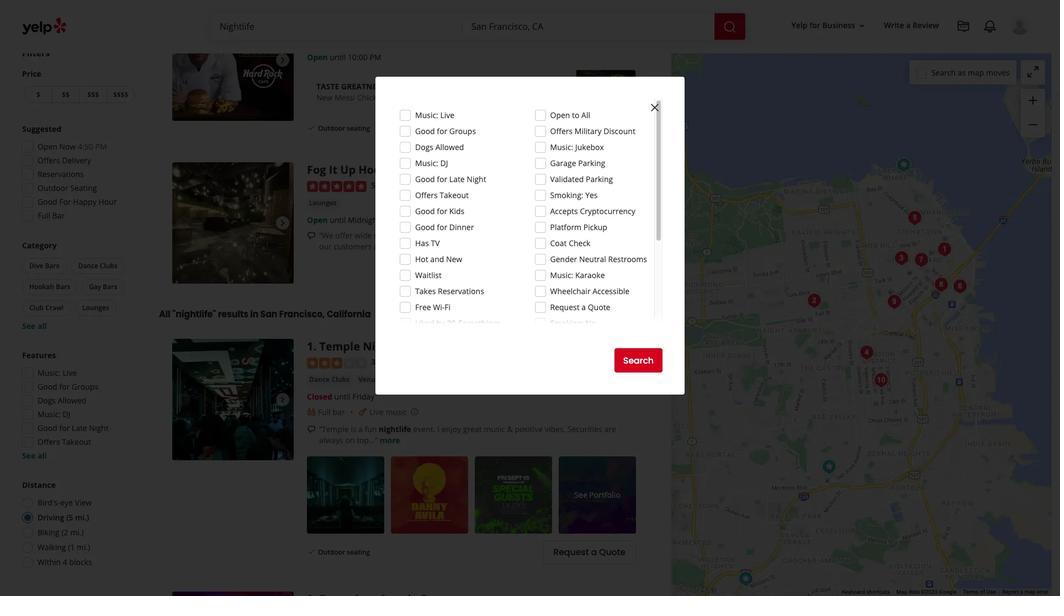 Task type: vqa. For each thing, say whether or not it's contained in the screenshot.
the left FROM
no



Task type: describe. For each thing, give the bounding box(es) containing it.
dogs inside search 'dialog'
[[416, 142, 434, 153]]

search as map moves
[[932, 67, 1011, 78]]

on
[[346, 435, 355, 446]]

temple
[[320, 339, 360, 354]]

cocktail
[[393, 35, 420, 45]]

good for dinner
[[416, 222, 474, 233]]

distance
[[22, 480, 56, 491]]

different
[[418, 230, 449, 241]]

0 horizontal spatial hard rock cafe image
[[172, 0, 294, 121]]

dogs allowed inside group
[[38, 396, 86, 406]]

next image
[[276, 217, 290, 230]]

free wi-fi
[[416, 302, 451, 313]]

1 horizontal spatial clubs
[[332, 375, 350, 384]]

cityscape image
[[891, 247, 913, 269]]

late inside search 'dialog'
[[450, 174, 465, 185]]

temple nightclub san francisco link
[[320, 339, 495, 354]]

event
[[391, 375, 410, 384]]

1 horizontal spatial temple nightclub san francisco image
[[934, 238, 956, 261]]

5.0
[[371, 180, 382, 191]]

see for features
[[22, 451, 36, 461]]

$
[[36, 90, 40, 99]]

music: live inside group
[[38, 368, 77, 379]]

to inside search 'dialog'
[[573, 110, 580, 120]]

live inside group
[[63, 368, 77, 379]]

the valencia room image
[[856, 342, 878, 364]]

group containing category
[[20, 240, 137, 332]]

outdoor inside group
[[38, 183, 68, 193]]

mi.) for walking (1 mi.)
[[77, 543, 90, 553]]

offers up good for kids
[[416, 190, 438, 201]]

liked by vegetarians
[[551, 334, 625, 345]]

smoking: for smoking: yes
[[551, 190, 584, 201]]

5 star rating image
[[307, 181, 367, 192]]

offers delivery
[[38, 155, 91, 166]]

cryptocurrency
[[580, 206, 636, 217]]

1 vertical spatial lounges
[[82, 303, 109, 313]]

0 vertical spatial dance clubs button
[[71, 258, 125, 275]]

lion's den bar and lounge image
[[904, 207, 926, 229]]

0 horizontal spatial allowed
[[58, 396, 86, 406]]

business
[[823, 20, 856, 31]]

taste greatness new messi chicken sandwich
[[317, 81, 422, 103]]

new for hot and new
[[446, 254, 463, 265]]

to inside "we offer wide selection of different flavored hookahs and our mission to so make sure our customers are happy at a nice atmosphere and cozy vibes"
[[576, 230, 583, 241]]

cocktail bars
[[393, 35, 436, 45]]

it
[[329, 163, 338, 178]]

allowed inside search 'dialog'
[[436, 142, 464, 153]]

until for until midnight
[[330, 215, 346, 225]]

terms of use link
[[964, 590, 997, 596]]

i
[[438, 424, 440, 435]]

san for nightclub
[[420, 339, 440, 354]]

mi.) for biking (2 mi.)
[[70, 528, 84, 538]]

1 vertical spatial groups
[[72, 382, 98, 392]]

1 horizontal spatial hookah
[[359, 163, 402, 178]]

until for until 10:00 pm
[[330, 52, 346, 62]]

biking
[[38, 528, 60, 538]]

terms of use
[[964, 590, 997, 596]]

fog it up hookah lounge link
[[307, 163, 445, 178]]

a inside "we offer wide selection of different flavored hookahs and our mission to so make sure our customers are happy at a nice atmosphere and cozy vibes"
[[421, 241, 426, 252]]

zoom in image
[[1027, 94, 1041, 107]]

0 horizontal spatial all
[[159, 308, 171, 321]]

no
[[586, 318, 596, 329]]

asiasf image
[[884, 291, 906, 313]]

©2023
[[922, 590, 939, 596]]

review
[[913, 20, 940, 31]]

offers up distance
[[38, 437, 60, 448]]

1 vertical spatial good for late night
[[38, 423, 109, 434]]

fisherman's
[[477, 35, 521, 46]]

lounges inside lounges link
[[309, 198, 337, 208]]

liked for liked by 30-somethings
[[416, 318, 435, 329]]

1 horizontal spatial of
[[981, 590, 986, 596]]

1 horizontal spatial lounges button
[[307, 198, 339, 209]]

mi.) for driving (5 mi.)
[[75, 513, 89, 523]]

full for full bar
[[38, 211, 50, 221]]

search for search as map moves
[[932, 67, 957, 78]]

wheelchair
[[551, 286, 591, 297]]

"temple
[[319, 424, 349, 435]]

expand map image
[[1027, 65, 1041, 78]]

seating
[[70, 183, 97, 193]]

16 live music v2 image
[[359, 408, 368, 417]]

see portfolio
[[575, 490, 621, 500]]

francisco,
[[279, 308, 325, 321]]

within 4 blocks
[[38, 558, 92, 568]]

hour
[[99, 197, 117, 207]]

1 vertical spatial and
[[490, 241, 504, 252]]

16 full bar v2 image
[[307, 408, 316, 417]]

notifications image
[[984, 20, 997, 33]]

full bar
[[38, 211, 65, 221]]

0 horizontal spatial more link
[[380, 435, 401, 446]]

music: dj inside search 'dialog'
[[416, 158, 448, 169]]

"nightlife"
[[172, 308, 216, 321]]

group containing suggested
[[19, 124, 137, 225]]

see all button for category
[[22, 321, 47, 332]]

coat
[[551, 238, 567, 249]]

all inside search 'dialog'
[[582, 110, 591, 120]]

0 vertical spatial takeout
[[436, 124, 462, 133]]

american
[[309, 35, 341, 45]]

dive bars button
[[22, 258, 67, 275]]

request inside search 'dialog'
[[551, 302, 580, 313]]

sandwich
[[388, 92, 422, 103]]

chicken
[[357, 92, 386, 103]]

gay
[[89, 282, 101, 292]]

2 vertical spatial see
[[575, 490, 588, 500]]

discount
[[604, 126, 636, 136]]

neutral
[[580, 254, 607, 265]]

friday
[[353, 392, 375, 402]]

(2 for reviews)
[[384, 180, 391, 191]]

keyboard shortcuts
[[843, 590, 891, 596]]

venues & event spaces button
[[357, 374, 436, 385]]

top..."
[[357, 435, 378, 446]]

club crawl
[[29, 303, 64, 313]]

good for late night inside search 'dialog'
[[416, 174, 487, 185]]

so
[[585, 230, 593, 241]]

1 vertical spatial more
[[380, 435, 401, 446]]

0 horizontal spatial late
[[72, 423, 87, 434]]

live inside search 'dialog'
[[441, 110, 455, 120]]

at
[[412, 241, 419, 252]]

projects image
[[958, 20, 971, 33]]

"temple is a fun nightlife
[[319, 424, 412, 435]]

terms
[[964, 590, 979, 596]]

dj inside group
[[63, 409, 70, 420]]

yelp for business button
[[788, 16, 871, 36]]

venues & event spaces link
[[357, 374, 436, 385]]

bar
[[333, 407, 345, 418]]

previous image
[[177, 217, 190, 230]]

user actions element
[[783, 14, 1046, 82]]

a inside 'button'
[[591, 547, 597, 559]]

lounge
[[405, 163, 445, 178]]

mission
[[546, 230, 574, 241]]

offers down open to all
[[551, 126, 573, 136]]

$$
[[62, 90, 70, 99]]

0 vertical spatial reservations
[[38, 169, 84, 180]]

0 horizontal spatial offers takeout
[[38, 437, 91, 448]]

smoking: no
[[551, 318, 596, 329]]

request a quote inside 'button'
[[554, 547, 626, 559]]

fog it up hookah lounge image
[[735, 568, 757, 590]]

bird's-eye view
[[38, 498, 92, 508]]

close image
[[649, 101, 662, 114]]

burgers button
[[443, 35, 473, 46]]

3.1 star rating image
[[307, 358, 367, 369]]

0 horizontal spatial dance
[[78, 261, 98, 271]]

request inside 'button'
[[554, 547, 589, 559]]

pm for filters
[[370, 52, 382, 62]]

1 vertical spatial temple nightclub san francisco image
[[172, 339, 294, 461]]

0 vertical spatial music
[[386, 407, 407, 418]]

the view lounge image
[[911, 249, 933, 271]]

in
[[250, 308, 259, 321]]

"we
[[319, 230, 334, 241]]

16 speech v2 image
[[307, 426, 316, 435]]

aaron bennett jazz ensemble image
[[819, 456, 841, 478]]

0 vertical spatial outdoor
[[318, 124, 345, 133]]

greatness
[[342, 81, 386, 92]]

lounges link
[[307, 198, 339, 209]]

4:50
[[78, 141, 93, 152]]

2 horizontal spatial and
[[515, 230, 529, 241]]

venues
[[359, 375, 383, 384]]

previous image for closed until friday
[[177, 394, 190, 407]]

spaces
[[412, 375, 434, 384]]

good for happy hour
[[38, 197, 117, 207]]

cocktail bars button
[[391, 35, 438, 46]]

liked by 30-somethings
[[416, 318, 501, 329]]

open for open until midnight
[[307, 215, 328, 225]]

driving (5 mi.)
[[38, 513, 89, 523]]

dogs allowed inside search 'dialog'
[[416, 142, 464, 153]]

1 horizontal spatial live
[[370, 407, 384, 418]]

all for category
[[38, 321, 47, 332]]

2 outdoor seating from the top
[[318, 548, 370, 558]]

request a quote inside search 'dialog'
[[551, 302, 611, 313]]

5.0 (2 reviews)
[[371, 180, 423, 191]]

event. i enjoy great music & positive vibes. securities are always on top..."
[[319, 424, 617, 446]]

1 vertical spatial hard rock cafe image
[[893, 154, 915, 176]]

previous image for open until 10:00 pm
[[177, 54, 190, 67]]

2 seating from the top
[[347, 548, 370, 558]]

flavored
[[451, 230, 480, 241]]

offers military discount
[[551, 126, 636, 136]]

0 vertical spatial delivery
[[390, 124, 416, 133]]

portfolio
[[590, 490, 621, 500]]

yes
[[586, 190, 598, 201]]

gender neutral restrooms
[[551, 254, 648, 265]]

& inside event. i enjoy great music & positive vibes. securities are always on top..."
[[508, 424, 513, 435]]

bar
[[52, 211, 65, 221]]



Task type: locate. For each thing, give the bounding box(es) containing it.
0 vertical spatial all
[[582, 110, 591, 120]]

new down atmosphere
[[446, 254, 463, 265]]

see down club
[[22, 321, 36, 332]]

map region
[[551, 0, 1061, 597]]

0 vertical spatial music: dj
[[416, 158, 448, 169]]

see for category
[[22, 321, 36, 332]]

nice
[[428, 241, 442, 252]]

slideshow element for closed until friday
[[172, 339, 294, 461]]

dance up gay on the left top of the page
[[78, 261, 98, 271]]

our up vibes"
[[531, 230, 544, 241]]

are inside "we offer wide selection of different flavored hookahs and our mission to so make sure our customers are happy at a nice atmosphere and cozy vibes"
[[374, 241, 386, 252]]

bars inside "link"
[[421, 35, 436, 45]]

0 horizontal spatial of
[[408, 230, 416, 241]]

1 vertical spatial until
[[330, 215, 346, 225]]

option group containing distance
[[19, 480, 137, 572]]

dogs allowed up lounge
[[416, 142, 464, 153]]

0 vertical spatial temple nightclub san francisco image
[[934, 238, 956, 261]]

1 smoking: from the top
[[551, 190, 584, 201]]

(2
[[384, 180, 391, 191], [62, 528, 68, 538]]

closed
[[307, 392, 333, 402]]

mi.) right (1
[[77, 543, 90, 553]]

san right in
[[260, 308, 278, 321]]

all up distance
[[38, 451, 47, 461]]

bars for gay bars
[[103, 282, 117, 292]]

nightclub
[[363, 339, 417, 354]]

search dialog
[[0, 0, 1061, 597]]

all down club crawl button
[[38, 321, 47, 332]]

price
[[22, 69, 41, 79]]

1 vertical spatial pm
[[95, 141, 107, 152]]

1 horizontal spatial more
[[547, 241, 568, 252]]

more down nightlife
[[380, 435, 401, 446]]

see all down club
[[22, 321, 47, 332]]

0 vertical spatial next image
[[276, 54, 290, 67]]

open
[[307, 52, 328, 62], [551, 110, 571, 120], [38, 141, 57, 152], [307, 215, 328, 225]]

wheelchair accessible
[[551, 286, 630, 297]]

smoking: yes
[[551, 190, 598, 201]]

san for in
[[260, 308, 278, 321]]

10:00
[[348, 52, 368, 62]]

0 horizontal spatial new
[[317, 92, 333, 103]]

0 vertical spatial san
[[260, 308, 278, 321]]

delivery down the 'sandwich' on the top of the page
[[390, 124, 416, 133]]

error
[[1038, 590, 1049, 596]]

2 vertical spatial takeout
[[62, 437, 91, 448]]

& left event
[[385, 375, 390, 384]]

2 slideshow element from the top
[[172, 163, 294, 284]]

customers
[[334, 241, 372, 252]]

search down vegetarians
[[624, 354, 654, 367]]

are right securities
[[605, 424, 617, 435]]

0 horizontal spatial temple nightclub san francisco image
[[172, 339, 294, 461]]

and down nice
[[431, 254, 444, 265]]

francisco
[[443, 339, 495, 354]]

dance clubs inside group
[[78, 261, 118, 271]]

hookah down dive bars button on the left
[[29, 282, 54, 292]]

2 see all from the top
[[22, 451, 47, 461]]

1 vertical spatial request
[[554, 547, 589, 559]]

map data ©2023 google
[[897, 590, 957, 596]]

by for 30-
[[437, 318, 445, 329]]

0 vertical spatial and
[[515, 230, 529, 241]]

1 horizontal spatial night
[[467, 174, 487, 185]]

by left the 30-
[[437, 318, 445, 329]]

see all button down club
[[22, 321, 47, 332]]

full left bar
[[38, 211, 50, 221]]

2 previous image from the top
[[177, 394, 190, 407]]

0 vertical spatial see all
[[22, 321, 47, 332]]

music: live
[[416, 110, 455, 120], [38, 368, 77, 379]]

pm right 10:00
[[370, 52, 382, 62]]

0 vertical spatial parking
[[579, 158, 606, 169]]

1 horizontal spatial allowed
[[436, 142, 464, 153]]

see all for features
[[22, 451, 47, 461]]

accepts
[[551, 206, 578, 217]]

burgers link
[[443, 35, 473, 46]]

1 vertical spatial lounges button
[[75, 300, 116, 317]]

search inside button
[[624, 354, 654, 367]]

1 vertical spatial our
[[319, 241, 332, 252]]

0 vertical spatial dance clubs
[[78, 261, 118, 271]]

map right as
[[969, 67, 985, 78]]

$$$
[[88, 90, 99, 99]]

open to all
[[551, 110, 591, 120]]

price group
[[22, 69, 137, 106]]

venues & event spaces
[[359, 375, 434, 384]]

0 vertical spatial night
[[467, 174, 487, 185]]

restrooms
[[609, 254, 648, 265]]

1 horizontal spatial late
[[450, 174, 465, 185]]

a inside 'dialog'
[[582, 302, 586, 313]]

next image for closed until friday
[[276, 394, 290, 407]]

search image
[[724, 20, 737, 33]]

next image
[[276, 54, 290, 67], [276, 394, 290, 407]]

smoking: left no
[[551, 318, 584, 329]]

dance clubs
[[78, 261, 118, 271], [309, 375, 350, 384]]

clubs up gay bars
[[100, 261, 118, 271]]

1 vertical spatial night
[[89, 423, 109, 434]]

pm inside group
[[95, 141, 107, 152]]

None search field
[[211, 13, 748, 40]]

0 vertical spatial request a quote
[[551, 302, 611, 313]]

zoom out image
[[1027, 118, 1041, 132]]

bars right gay on the left top of the page
[[103, 282, 117, 292]]

full for full bar
[[318, 407, 331, 418]]

check
[[569, 238, 591, 249]]

offers down now
[[38, 155, 60, 166]]

open until 10:00 pm
[[307, 52, 382, 62]]

groups
[[450, 126, 476, 136], [72, 382, 98, 392]]

& left positive
[[508, 424, 513, 435]]

see left portfolio
[[575, 490, 588, 500]]

parking
[[579, 158, 606, 169], [586, 174, 613, 185]]

of up at at top left
[[408, 230, 416, 241]]

slideshow element
[[172, 0, 294, 121], [172, 163, 294, 284], [172, 339, 294, 461]]

1 vertical spatial all
[[38, 451, 47, 461]]

search
[[932, 67, 957, 78], [624, 354, 654, 367]]

until down american (traditional) button
[[330, 52, 346, 62]]

.
[[314, 339, 317, 354]]

$$$$ button
[[107, 86, 135, 103]]

lounges down 5 star rating image
[[309, 198, 337, 208]]

by down smoking: no
[[572, 334, 580, 345]]

by for vegetarians
[[572, 334, 580, 345]]

(2 inside option group
[[62, 528, 68, 538]]

for inside yelp for business button
[[810, 20, 821, 31]]

0 vertical spatial map
[[969, 67, 985, 78]]

map
[[969, 67, 985, 78], [1025, 590, 1036, 596]]

dance clubs button
[[71, 258, 125, 275], [307, 374, 352, 385]]

quote inside search 'dialog'
[[588, 302, 611, 313]]

use
[[987, 590, 997, 596]]

offer
[[336, 230, 353, 241]]

music: live inside search 'dialog'
[[416, 110, 455, 120]]

of left use
[[981, 590, 986, 596]]

0 horizontal spatial dogs
[[38, 396, 56, 406]]

takeout inside group
[[62, 437, 91, 448]]

dogs allowed down features
[[38, 396, 86, 406]]

more link down mission
[[547, 241, 568, 252]]

map left 'error'
[[1025, 590, 1036, 596]]

emporium arcade bar image
[[804, 290, 826, 312]]

hookah bars
[[29, 282, 70, 292]]

are down selection
[[374, 241, 386, 252]]

groups inside search 'dialog'
[[450, 126, 476, 136]]

0 vertical spatial all
[[38, 321, 47, 332]]

good for groups inside group
[[38, 382, 98, 392]]

are inside event. i enjoy great music & positive vibes. securities are always on top..."
[[605, 424, 617, 435]]

next image for open until 10:00 pm
[[276, 54, 290, 67]]

smoking: for smoking: no
[[551, 318, 584, 329]]

american (traditional) button
[[307, 35, 386, 46]]

0 horizontal spatial full
[[38, 211, 50, 221]]

dogs down features
[[38, 396, 56, 406]]

new inside taste greatness new messi chicken sandwich
[[317, 92, 333, 103]]

1 horizontal spatial dogs
[[416, 142, 434, 153]]

$$$$
[[113, 90, 128, 99]]

kaiyō rooftop image
[[950, 275, 972, 298]]

dive bars
[[29, 261, 59, 271]]

takeout inside search 'dialog'
[[440, 190, 469, 201]]

16 checkmark v2 image
[[307, 124, 316, 132], [425, 124, 434, 132], [307, 548, 316, 557]]

dance clubs for top dance clubs button
[[78, 261, 118, 271]]

0 vertical spatial more link
[[547, 241, 568, 252]]

reservations up fi
[[438, 286, 485, 297]]

smoking: down validated
[[551, 190, 584, 201]]

all left "nightlife"
[[159, 308, 171, 321]]

(5
[[66, 513, 73, 523]]

clubs
[[100, 261, 118, 271], [332, 375, 350, 384]]

0 vertical spatial dogs
[[416, 142, 434, 153]]

music right great
[[484, 424, 506, 435]]

1 vertical spatial new
[[446, 254, 463, 265]]

request a quote button
[[543, 541, 637, 565]]

fog
[[307, 163, 326, 178]]

0 horizontal spatial night
[[89, 423, 109, 434]]

google
[[940, 590, 957, 596]]

1 horizontal spatial by
[[572, 334, 580, 345]]

music: live down features
[[38, 368, 77, 379]]

music: live down the 'sandwich' on the top of the page
[[416, 110, 455, 120]]

bars for hookah bars
[[56, 282, 70, 292]]

and inside search 'dialog'
[[431, 254, 444, 265]]

reservations inside search 'dialog'
[[438, 286, 485, 297]]

liked down smoking: no
[[551, 334, 570, 345]]

1 vertical spatial good for groups
[[38, 382, 98, 392]]

0 horizontal spatial clubs
[[100, 261, 118, 271]]

new down taste at top left
[[317, 92, 333, 103]]

2 vertical spatial and
[[431, 254, 444, 265]]

bars for dive bars
[[45, 261, 59, 271]]

see up distance
[[22, 451, 36, 461]]

0 vertical spatial allowed
[[436, 142, 464, 153]]

until up offer
[[330, 215, 346, 225]]

hookah inside button
[[29, 282, 54, 292]]

taste
[[317, 81, 340, 92]]

open for open to all
[[551, 110, 571, 120]]

0 horizontal spatial pm
[[95, 141, 107, 152]]

reviews)
[[393, 180, 423, 191]]

0 horizontal spatial san
[[260, 308, 278, 321]]

0 vertical spatial hookah
[[359, 163, 402, 178]]

gay bars button
[[82, 279, 124, 296]]

lounges button down gay on the left top of the page
[[75, 300, 116, 317]]

1 vertical spatial music: live
[[38, 368, 77, 379]]

previous image
[[177, 54, 190, 67], [177, 394, 190, 407]]

delivery inside group
[[62, 155, 91, 166]]

1 previous image from the top
[[177, 54, 190, 67]]

1 horizontal spatial reservations
[[438, 286, 485, 297]]

music up nightlife
[[386, 407, 407, 418]]

of inside "we offer wide selection of different flavored hookahs and our mission to so make sure our customers are happy at a nice atmosphere and cozy vibes"
[[408, 230, 416, 241]]

offers takeout up distance
[[38, 437, 91, 448]]

1 vertical spatial by
[[572, 334, 580, 345]]

1 slideshow element from the top
[[172, 0, 294, 121]]

1 vertical spatial full
[[318, 407, 331, 418]]

1 horizontal spatial lounges
[[309, 198, 337, 208]]

1 vertical spatial liked
[[551, 334, 570, 345]]

1 horizontal spatial good for late night
[[416, 174, 487, 185]]

all for features
[[38, 451, 47, 461]]

1 see all from the top
[[22, 321, 47, 332]]

dance clubs up gay on the left top of the page
[[78, 261, 118, 271]]

smoking:
[[551, 190, 584, 201], [551, 318, 584, 329]]

1 vertical spatial dance
[[309, 375, 330, 384]]

open for open until 10:00 pm
[[307, 52, 328, 62]]

music
[[386, 407, 407, 418], [484, 424, 506, 435]]

hookah up 5.0
[[359, 163, 402, 178]]

0 vertical spatial slideshow element
[[172, 0, 294, 121]]

bars right dive
[[45, 261, 59, 271]]

good for groups inside search 'dialog'
[[416, 126, 476, 136]]

16 speech v2 image
[[307, 232, 316, 241]]

slideshow element for open until midnight
[[172, 163, 294, 284]]

0 horizontal spatial good for groups
[[38, 382, 98, 392]]

0 horizontal spatial lounges button
[[75, 300, 116, 317]]

write
[[885, 20, 905, 31]]

good for kids
[[416, 206, 465, 217]]

wharf
[[523, 35, 545, 46]]

san up the spaces
[[420, 339, 440, 354]]

slideshow element for open until 10:00 pm
[[172, 0, 294, 121]]

1 vertical spatial slideshow element
[[172, 163, 294, 284]]

map for moves
[[969, 67, 985, 78]]

0 horizontal spatial are
[[374, 241, 386, 252]]

dance up closed at the left
[[309, 375, 330, 384]]

quote inside request a quote 'button'
[[600, 547, 626, 559]]

0 vertical spatial more
[[547, 241, 568, 252]]

2 vertical spatial slideshow element
[[172, 339, 294, 461]]

open inside search 'dialog'
[[551, 110, 571, 120]]

open for open now 4:50 pm
[[38, 141, 57, 152]]

dance clubs button up gay on the left top of the page
[[71, 258, 125, 275]]

good for groups down features
[[38, 382, 98, 392]]

0 vertical spatial our
[[531, 230, 544, 241]]

16 chevron down v2 image
[[858, 21, 867, 30]]

until for until friday
[[335, 392, 351, 402]]

music inside event. i enjoy great music & positive vibes. securities are always on top..."
[[484, 424, 506, 435]]

lounges button down 5 star rating image
[[307, 198, 339, 209]]

features
[[22, 350, 56, 361]]

2 all from the top
[[38, 451, 47, 461]]

full right 16 full bar v2 icon
[[318, 407, 331, 418]]

1 all from the top
[[38, 321, 47, 332]]

parking for validated parking
[[586, 174, 613, 185]]

0 vertical spatial clubs
[[100, 261, 118, 271]]

1 vertical spatial san
[[420, 339, 440, 354]]

2 vertical spatial outdoor
[[318, 548, 345, 558]]

open up music: jukebox
[[551, 110, 571, 120]]

1 next image from the top
[[276, 54, 290, 67]]

request
[[551, 302, 580, 313], [554, 547, 589, 559]]

fog it up hookah lounge image
[[172, 163, 294, 284]]

1 vertical spatial clubs
[[332, 375, 350, 384]]

0 vertical spatial outdoor seating
[[318, 124, 370, 133]]

1 horizontal spatial dance clubs button
[[307, 374, 352, 385]]

results
[[218, 308, 249, 321]]

driving
[[38, 513, 64, 523]]

hard rock cafe image
[[172, 0, 294, 121], [893, 154, 915, 176]]

night inside search 'dialog'
[[467, 174, 487, 185]]

2 next image from the top
[[276, 394, 290, 407]]

0 vertical spatial full
[[38, 211, 50, 221]]

mi.) right (5
[[75, 513, 89, 523]]

2 vertical spatial live
[[370, 407, 384, 418]]

1 see all button from the top
[[22, 321, 47, 332]]

category
[[22, 240, 57, 251]]

pm right 4:50
[[95, 141, 107, 152]]

vibes.
[[545, 424, 566, 435]]

great
[[464, 424, 482, 435]]

walking (1 mi.)
[[38, 543, 90, 553]]

search for search
[[624, 354, 654, 367]]

as
[[959, 67, 967, 78]]

1 vertical spatial delivery
[[62, 155, 91, 166]]

more link
[[547, 241, 568, 252], [380, 435, 401, 446]]

map for error
[[1025, 590, 1036, 596]]

1 horizontal spatial more link
[[547, 241, 568, 252]]

0 vertical spatial see
[[22, 321, 36, 332]]

see all button for features
[[22, 451, 47, 461]]

1 horizontal spatial music: dj
[[416, 158, 448, 169]]

0 vertical spatial live
[[441, 110, 455, 120]]

bars up crawl
[[56, 282, 70, 292]]

0 horizontal spatial music
[[386, 407, 407, 418]]

more down mission
[[547, 241, 568, 252]]

1 outdoor seating from the top
[[318, 124, 370, 133]]

enjoy
[[442, 424, 462, 435]]

delivery
[[390, 124, 416, 133], [62, 155, 91, 166]]

mi.) up (1
[[70, 528, 84, 538]]

offers takeout up good for kids
[[416, 190, 469, 201]]

liked for liked by vegetarians
[[551, 334, 570, 345]]

thriller social club image
[[931, 274, 953, 296]]

good for groups up lounge
[[416, 126, 476, 136]]

midnight
[[348, 215, 380, 225]]

cocktail bars link
[[391, 35, 438, 46]]

0 vertical spatial new
[[317, 92, 333, 103]]

option group
[[19, 480, 137, 572]]

until up bar
[[335, 392, 351, 402]]

parking down 'jukebox'
[[579, 158, 606, 169]]

0 vertical spatial search
[[932, 67, 957, 78]]

all up military
[[582, 110, 591, 120]]

0 vertical spatial mi.)
[[75, 513, 89, 523]]

american (traditional) link
[[307, 35, 386, 46]]

late
[[450, 174, 465, 185], [72, 423, 87, 434]]

see all up distance
[[22, 451, 47, 461]]

dance clubs button down 3.1 star rating image
[[307, 374, 352, 385]]

2 horizontal spatial live
[[441, 110, 455, 120]]

3 slideshow element from the top
[[172, 339, 294, 461]]

and up cozy
[[515, 230, 529, 241]]

search left as
[[932, 67, 957, 78]]

offers takeout inside search 'dialog'
[[416, 190, 469, 201]]

& inside button
[[385, 375, 390, 384]]

reservations down 'offers delivery'
[[38, 169, 84, 180]]

liked down free
[[416, 318, 435, 329]]

to up military
[[573, 110, 580, 120]]

2 see all button from the top
[[22, 451, 47, 461]]

clubs down 3.1 star rating image
[[332, 375, 350, 384]]

google image
[[675, 582, 711, 597]]

1 vertical spatial map
[[1025, 590, 1036, 596]]

urban putt image
[[871, 369, 893, 392]]

validated parking
[[551, 174, 613, 185]]

see all button up distance
[[22, 451, 47, 461]]

and down hookahs on the left of the page
[[490, 241, 504, 252]]

delivery down 'open now 4:50 pm'
[[62, 155, 91, 166]]

0 horizontal spatial hookah
[[29, 282, 54, 292]]

info icon image
[[411, 408, 419, 417], [411, 408, 419, 417]]

our down ""we"
[[319, 241, 332, 252]]

(2 up walking (1 mi.)
[[62, 528, 68, 538]]

see all for category
[[22, 321, 47, 332]]

group
[[1022, 89, 1046, 138], [19, 124, 137, 225], [20, 240, 137, 332], [19, 350, 137, 462]]

see all
[[22, 321, 47, 332], [22, 451, 47, 461]]

2 smoking: from the top
[[551, 318, 584, 329]]

1 horizontal spatial (2
[[384, 180, 391, 191]]

hot
[[416, 254, 429, 265]]

parking for garage parking
[[579, 158, 606, 169]]

make
[[595, 230, 615, 241]]

dance clubs link
[[307, 374, 352, 385]]

fun
[[365, 424, 377, 435]]

1 seating from the top
[[347, 124, 370, 133]]

1 vertical spatial dogs
[[38, 396, 56, 406]]

vegetarians
[[582, 334, 625, 345]]

1 horizontal spatial and
[[490, 241, 504, 252]]

dogs up lounge
[[416, 142, 434, 153]]

lounges down gay on the left top of the page
[[82, 303, 109, 313]]

1 horizontal spatial pm
[[370, 52, 382, 62]]

2 vertical spatial mi.)
[[77, 543, 90, 553]]

biking (2 mi.)
[[38, 528, 84, 538]]

temple nightclub san francisco image
[[934, 238, 956, 261], [172, 339, 294, 461]]

bars for cocktail bars
[[421, 35, 436, 45]]

open up 16 speech v2 icon
[[307, 215, 328, 225]]

0 horizontal spatial groups
[[72, 382, 98, 392]]

has tv
[[416, 238, 440, 249]]

1 horizontal spatial hard rock cafe image
[[893, 154, 915, 176]]

parking up yes
[[586, 174, 613, 185]]

san
[[260, 308, 278, 321], [420, 339, 440, 354]]

fi
[[445, 302, 451, 313]]

0 horizontal spatial our
[[319, 241, 332, 252]]

new inside search 'dialog'
[[446, 254, 463, 265]]

more link down nightlife
[[380, 435, 401, 446]]

open down the suggested
[[38, 141, 57, 152]]

group containing features
[[19, 350, 137, 462]]

bars right cocktail
[[421, 35, 436, 45]]

now
[[59, 141, 76, 152]]

0 horizontal spatial music: dj
[[38, 409, 70, 420]]

0 vertical spatial (2
[[384, 180, 391, 191]]

0 vertical spatial to
[[573, 110, 580, 120]]

good for late night
[[416, 174, 487, 185], [38, 423, 109, 434]]

(2 right 5.0
[[384, 180, 391, 191]]

"we offer wide selection of different flavored hookahs and our mission to so make sure our customers are happy at a nice atmosphere and cozy vibes"
[[319, 230, 633, 252]]

dance clubs down 3.1 star rating image
[[309, 375, 350, 384]]

dance clubs for the rightmost dance clubs button
[[309, 375, 350, 384]]

1 vertical spatial music: dj
[[38, 409, 70, 420]]

full bar
[[318, 407, 345, 418]]

(2 for mi.)
[[62, 528, 68, 538]]

new for taste greatness new messi chicken sandwich
[[317, 92, 333, 103]]

pm for price
[[95, 141, 107, 152]]

to left so
[[576, 230, 583, 241]]

0 vertical spatial lounges
[[309, 198, 337, 208]]

open down the american
[[307, 52, 328, 62]]

dj inside search 'dialog'
[[441, 158, 448, 169]]

messi
[[335, 92, 355, 103]]



